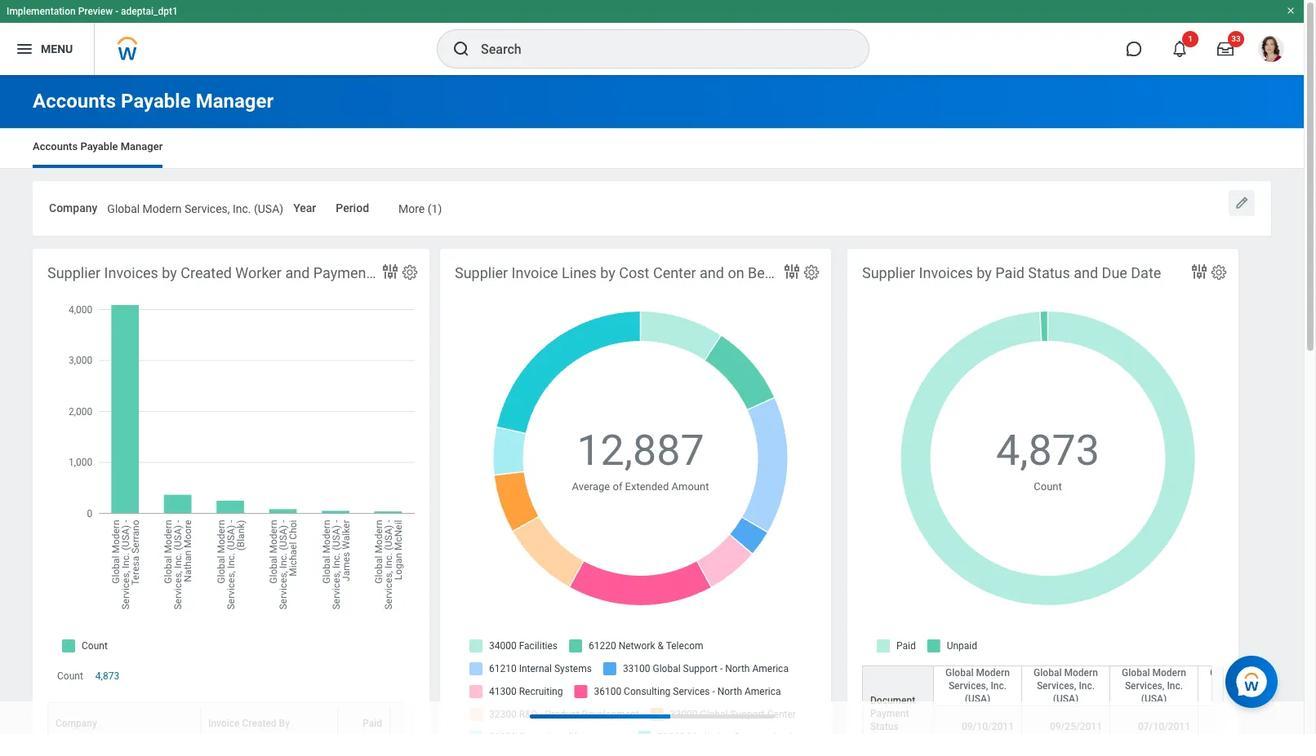 Task type: vqa. For each thing, say whether or not it's contained in the screenshot.
5
no



Task type: locate. For each thing, give the bounding box(es) containing it.
of inside 12,887 average of extended amount
[[613, 481, 623, 494]]

1 vertical spatial accounts
[[33, 140, 78, 153]]

0 horizontal spatial configure and view chart data image
[[782, 262, 802, 281]]

supplier for supplier invoice lines by cost center and on behalf of line company
[[455, 264, 508, 281]]

0 vertical spatial of
[[793, 264, 807, 281]]

1 configure and view chart data image from the left
[[782, 262, 802, 281]]

3 supplier from the left
[[862, 264, 916, 281]]

created
[[181, 264, 232, 281], [242, 719, 276, 730]]

inc. for fourth global modern services, inc. (usa) popup button from the right
[[991, 681, 1007, 692]]

0 horizontal spatial invoice
[[208, 719, 240, 730]]

services, inside text box
[[185, 203, 230, 216]]

0 horizontal spatial count
[[57, 671, 83, 683]]

row
[[862, 666, 1316, 735], [47, 703, 498, 735], [862, 706, 1316, 735]]

1 supplier from the left
[[47, 264, 101, 281]]

services,
[[185, 203, 230, 216], [949, 681, 988, 692], [1037, 681, 1077, 692], [1125, 681, 1165, 692], [1213, 681, 1253, 692]]

company
[[49, 202, 97, 215], [521, 264, 583, 281], [841, 264, 904, 281], [56, 719, 97, 730]]

of
[[793, 264, 807, 281], [613, 481, 623, 494]]

2 configure and view chart data image from the left
[[1190, 262, 1209, 281]]

1 vertical spatial count
[[57, 671, 83, 683]]

notifications large image
[[1172, 41, 1188, 57]]

modern for 4th global modern services, inc. (usa) popup button from left
[[1241, 668, 1275, 679]]

1 by from the left
[[162, 264, 177, 281]]

3 and from the left
[[1074, 264, 1098, 281]]

behalf
[[748, 264, 790, 281]]

1 vertical spatial invoice
[[208, 719, 240, 730]]

1 horizontal spatial 4,873 button
[[996, 423, 1102, 480]]

global modern services, inc. (usa) for fourth global modern services, inc. (usa) popup button from the right
[[946, 668, 1010, 705]]

1 horizontal spatial status
[[870, 722, 899, 733]]

by
[[162, 264, 177, 281], [600, 264, 616, 281], [977, 264, 992, 281]]

1 horizontal spatial payable
[[121, 90, 191, 113]]

1 horizontal spatial and
[[700, 264, 724, 281]]

0 vertical spatial 4,873 button
[[996, 423, 1102, 480]]

0 vertical spatial created
[[181, 264, 232, 281]]

payment down "document" at right
[[870, 709, 909, 720]]

document payment status
[[870, 696, 916, 733]]

period
[[336, 202, 369, 215]]

(usa) for fourth global modern services, inc. (usa) popup button from the right
[[965, 694, 991, 705]]

4,873 button
[[996, 423, 1102, 480], [95, 670, 122, 683]]

and
[[285, 264, 310, 281], [700, 264, 724, 281], [1074, 264, 1098, 281]]

global modern services, inc. (usa) for third global modern services, inc. (usa) popup button
[[1122, 668, 1186, 705]]

main content
[[0, 75, 1316, 735]]

invoice
[[512, 264, 558, 281], [208, 719, 240, 730]]

0 horizontal spatial supplier
[[47, 264, 101, 281]]

on
[[728, 264, 744, 281]]

0 horizontal spatial by
[[162, 264, 177, 281]]

invoice left by
[[208, 719, 240, 730]]

global modern services, inc. (usa) button up 08/25/2011 popup button
[[1199, 667, 1286, 706]]

and right worker on the top left of the page
[[285, 264, 310, 281]]

services, for fourth global modern services, inc. (usa) popup button from the right
[[949, 681, 988, 692]]

09/25/2011 button
[[1022, 707, 1110, 735]]

of right average
[[613, 481, 623, 494]]

row containing 09/10/2011
[[862, 706, 1316, 735]]

line
[[810, 264, 838, 281]]

(usa) up 09/25/2011 popup button
[[1053, 694, 1079, 705]]

modern inside global modern services, inc. (usa) text box
[[143, 203, 182, 216]]

row inside supplier invoices by created worker and payment status for a particular company element
[[47, 703, 498, 735]]

for
[[420, 264, 439, 281]]

1 accounts from the top
[[33, 90, 116, 113]]

global for second global modern services, inc. (usa) popup button from the left
[[1034, 668, 1062, 679]]

0 vertical spatial accounts
[[33, 90, 116, 113]]

inc. for 4th global modern services, inc. (usa) popup button from left
[[1255, 681, 1272, 692]]

by for supplier invoices by created worker and payment status for a particular company
[[162, 264, 177, 281]]

invoice created by button
[[201, 704, 337, 735]]

0 horizontal spatial 4,873
[[95, 671, 119, 683]]

menu button
[[0, 23, 94, 75]]

company element
[[107, 192, 284, 222]]

1 horizontal spatial supplier
[[455, 264, 508, 281]]

0 horizontal spatial created
[[181, 264, 232, 281]]

particular
[[454, 264, 517, 281]]

global modern services, inc. (usa) button
[[934, 667, 1022, 706], [1022, 667, 1110, 706], [1111, 667, 1198, 706], [1199, 667, 1286, 706]]

and left due
[[1074, 264, 1098, 281]]

4 global modern services, inc. (usa) button from the left
[[1199, 667, 1286, 706]]

09/25/2011
[[1050, 722, 1102, 733]]

0 horizontal spatial payable
[[80, 140, 118, 153]]

amount
[[672, 481, 709, 494]]

1 vertical spatial paid
[[363, 719, 382, 730]]

1 horizontal spatial count
[[1034, 481, 1062, 494]]

of left line at the right
[[793, 264, 807, 281]]

4,873 inside the "supplier invoices by paid status and due date" element
[[996, 426, 1100, 476]]

4,873 for 4,873 count
[[996, 426, 1100, 476]]

payment
[[313, 264, 371, 281], [870, 709, 909, 720]]

Global Modern Services, Inc. (USA) text field
[[107, 193, 284, 221]]

0 vertical spatial 4,873
[[996, 426, 1100, 476]]

global for 4th global modern services, inc. (usa) popup button from left
[[1210, 668, 1238, 679]]

1 horizontal spatial payment
[[870, 709, 909, 720]]

status left the for
[[375, 264, 417, 281]]

1 horizontal spatial by
[[600, 264, 616, 281]]

1 horizontal spatial 4,873
[[996, 426, 1100, 476]]

implementation
[[7, 6, 76, 17]]

0 horizontal spatial invoices
[[104, 264, 158, 281]]

more (1)
[[399, 203, 442, 216]]

0 vertical spatial payment
[[313, 264, 371, 281]]

3 by from the left
[[977, 264, 992, 281]]

accounts
[[33, 90, 116, 113], [33, 140, 78, 153]]

global modern services, inc. (usa) for second global modern services, inc. (usa) popup button from the left
[[1034, 668, 1098, 705]]

0 vertical spatial payable
[[121, 90, 191, 113]]

(usa) up 08/25/2011 popup button
[[1230, 694, 1255, 705]]

status down "document" at right
[[870, 722, 899, 733]]

(usa) left year
[[254, 203, 284, 216]]

12,887 button
[[577, 423, 707, 480]]

invoice inside popup button
[[208, 719, 240, 730]]

2 and from the left
[[700, 264, 724, 281]]

1 horizontal spatial configure and view chart data image
[[1190, 262, 1209, 281]]

paid
[[996, 264, 1025, 281], [363, 719, 382, 730]]

supplier for supplier invoices by created worker and payment status for a particular company
[[47, 264, 101, 281]]

and for paid
[[1074, 264, 1098, 281]]

and inside supplier invoices by created worker and payment status for a particular company element
[[285, 264, 310, 281]]

global for third global modern services, inc. (usa) popup button
[[1122, 668, 1150, 679]]

global modern services, inc. (usa) button up 09/25/2011 popup button
[[1022, 667, 1110, 706]]

1 horizontal spatial created
[[242, 719, 276, 730]]

created left worker on the top left of the page
[[181, 264, 232, 281]]

invoice left lines
[[512, 264, 558, 281]]

by inside 'supplier invoice lines by cost center and on behalf of line company' element
[[600, 264, 616, 281]]

4,873 inside button
[[95, 671, 119, 683]]

09/10/2011
[[962, 722, 1014, 733]]

supplier invoices by created worker and payment status for a particular company element
[[33, 249, 583, 735]]

configure and view chart data image inside 'supplier invoice lines by cost center and on behalf of line company' element
[[782, 262, 802, 281]]

status inside document payment status
[[870, 722, 899, 733]]

invoices
[[104, 264, 158, 281], [919, 264, 973, 281]]

payable
[[121, 90, 191, 113], [80, 140, 118, 153]]

1 vertical spatial accounts payable manager
[[33, 140, 163, 153]]

1 vertical spatial created
[[242, 719, 276, 730]]

2 horizontal spatial by
[[977, 264, 992, 281]]

inc. up the 09/10/2011 popup button at the bottom right of page
[[991, 681, 1007, 692]]

4,873
[[996, 426, 1100, 476], [95, 671, 119, 683]]

0 vertical spatial manager
[[196, 90, 274, 113]]

more
[[399, 203, 425, 216]]

status left due
[[1028, 264, 1070, 281]]

1 button
[[1162, 31, 1199, 67]]

created left by
[[242, 719, 276, 730]]

0 horizontal spatial paid
[[363, 719, 382, 730]]

1 vertical spatial 4,873
[[95, 671, 119, 683]]

1 vertical spatial manager
[[121, 140, 163, 153]]

0 horizontal spatial of
[[613, 481, 623, 494]]

2 invoices from the left
[[919, 264, 973, 281]]

year
[[293, 202, 316, 215]]

accounts payable manager
[[33, 90, 274, 113], [33, 140, 163, 153]]

0 vertical spatial count
[[1034, 481, 1062, 494]]

modern for fourth global modern services, inc. (usa) popup button from the right
[[976, 668, 1010, 679]]

by inside supplier invoices by created worker and payment status for a particular company element
[[162, 264, 177, 281]]

payment left configure and view chart data image
[[313, 264, 371, 281]]

-
[[115, 6, 118, 17]]

and left on
[[700, 264, 724, 281]]

1 vertical spatial payment
[[870, 709, 909, 720]]

configure supplier invoice lines by cost center and on behalf of line company image
[[803, 264, 821, 281]]

configure and view chart data image inside the "supplier invoices by paid status and due date" element
[[1190, 262, 1209, 281]]

1 horizontal spatial invoice
[[512, 264, 558, 281]]

justify image
[[15, 39, 34, 59]]

supplier for supplier invoices by paid status and due date
[[862, 264, 916, 281]]

supplier invoice lines by cost center and on behalf of line company
[[455, 264, 904, 281]]

invoices for paid
[[919, 264, 973, 281]]

inc.
[[233, 203, 251, 216], [991, 681, 1007, 692], [1079, 681, 1095, 692], [1167, 681, 1183, 692], [1255, 681, 1272, 692]]

1 vertical spatial payable
[[80, 140, 118, 153]]

global modern services, inc. (usa) button up the 09/10/2011 popup button at the bottom right of page
[[934, 667, 1022, 706]]

paid inside popup button
[[363, 719, 382, 730]]

2 supplier from the left
[[455, 264, 508, 281]]

document payment status button
[[863, 667, 933, 735]]

inc. up 09/25/2011 popup button
[[1079, 681, 1095, 692]]

2 horizontal spatial and
[[1074, 264, 1098, 281]]

2 horizontal spatial supplier
[[862, 264, 916, 281]]

global
[[107, 203, 140, 216], [946, 668, 974, 679], [1034, 668, 1062, 679], [1122, 668, 1150, 679], [1210, 668, 1238, 679]]

4,873 for 4,873
[[95, 671, 119, 683]]

configure and view chart data image
[[782, 262, 802, 281], [1190, 262, 1209, 281]]

search image
[[452, 39, 471, 59]]

supplier
[[47, 264, 101, 281], [455, 264, 508, 281], [862, 264, 916, 281]]

row containing global modern services, inc. (usa)
[[862, 666, 1316, 735]]

inc. left year
[[233, 203, 251, 216]]

1 vertical spatial 4,873 button
[[95, 670, 122, 683]]

count
[[1034, 481, 1062, 494], [57, 671, 83, 683]]

manager
[[196, 90, 274, 113], [121, 140, 163, 153]]

0 horizontal spatial 4,873 button
[[95, 670, 122, 683]]

1 vertical spatial of
[[613, 481, 623, 494]]

date
[[1131, 264, 1161, 281]]

configure and view chart data image left configure supplier invoices by paid status and due date image
[[1190, 262, 1209, 281]]

status
[[375, 264, 417, 281], [1028, 264, 1070, 281], [870, 722, 899, 733]]

modern
[[143, 203, 182, 216], [976, 668, 1010, 679], [1064, 668, 1098, 679], [1153, 668, 1186, 679], [1241, 668, 1275, 679]]

1 horizontal spatial of
[[793, 264, 807, 281]]

2 by from the left
[[600, 264, 616, 281]]

0 horizontal spatial and
[[285, 264, 310, 281]]

(usa) up the 09/10/2011 popup button at the bottom right of page
[[965, 694, 991, 705]]

implementation preview -   adeptai_dpt1
[[7, 6, 178, 17]]

0 vertical spatial invoice
[[512, 264, 558, 281]]

0 horizontal spatial manager
[[121, 140, 163, 153]]

global inside text box
[[107, 203, 140, 216]]

menu
[[41, 42, 73, 55]]

supplier invoice lines by cost center and on behalf of line company element
[[440, 249, 904, 735]]

supplier invoices by paid status and due date element
[[848, 249, 1316, 735]]

row containing company
[[47, 703, 498, 735]]

0 vertical spatial accounts payable manager
[[33, 90, 274, 113]]

0 horizontal spatial status
[[375, 264, 417, 281]]

by inside the "supplier invoices by paid status and due date" element
[[977, 264, 992, 281]]

count inside 4,873 count
[[1034, 481, 1062, 494]]

global modern services, inc. (usa)
[[107, 203, 284, 216], [946, 668, 1010, 705], [1034, 668, 1098, 705], [1122, 668, 1186, 705], [1210, 668, 1275, 705]]

1 horizontal spatial paid
[[996, 264, 1025, 281]]

1 horizontal spatial invoices
[[919, 264, 973, 281]]

and inside the "supplier invoices by paid status and due date" element
[[1074, 264, 1098, 281]]

1 invoices from the left
[[104, 264, 158, 281]]

1 and from the left
[[285, 264, 310, 281]]

configure and view chart data image for date
[[1190, 262, 1209, 281]]

configure and view chart data image left configure supplier invoice lines by cost center and on behalf of line company 'icon'
[[782, 262, 802, 281]]

inc. up 08/25/2011 popup button
[[1255, 681, 1272, 692]]

unpaid
[[407, 719, 438, 730]]

global modern services, inc. (usa) button up the 07/10/2011 popup button
[[1111, 667, 1198, 706]]

document payment status column header
[[862, 666, 934, 735]]

(usa)
[[254, 203, 284, 216], [965, 694, 991, 705], [1053, 694, 1079, 705], [1141, 694, 1167, 705], [1230, 694, 1255, 705]]

inc. up the 07/10/2011 popup button
[[1167, 681, 1183, 692]]

(usa) up the 07/10/2011 popup button
[[1141, 694, 1167, 705]]

global modern services, inc. (usa) for 4th global modern services, inc. (usa) popup button from left
[[1210, 668, 1275, 705]]

3 global modern services, inc. (usa) button from the left
[[1111, 667, 1198, 706]]



Task type: describe. For each thing, give the bounding box(es) containing it.
company button
[[48, 704, 200, 735]]

configure supplier invoices by created worker and payment status for a particular company image
[[401, 264, 419, 281]]

07/10/2011
[[1138, 722, 1191, 733]]

07/10/2011 button
[[1111, 707, 1198, 735]]

services, for second global modern services, inc. (usa) popup button from the left
[[1037, 681, 1077, 692]]

global for fourth global modern services, inc. (usa) popup button from the right
[[946, 668, 974, 679]]

by
[[279, 719, 290, 730]]

modern for second global modern services, inc. (usa) popup button from the left
[[1064, 668, 1098, 679]]

by for supplier invoices by paid status and due date
[[977, 264, 992, 281]]

extended
[[625, 481, 669, 494]]

configure supplier invoices by paid status and due date image
[[1210, 264, 1228, 281]]

modern for third global modern services, inc. (usa) popup button
[[1153, 668, 1186, 679]]

a
[[442, 264, 450, 281]]

unpaid button
[[390, 704, 445, 735]]

08/25/2011 button
[[1199, 707, 1286, 735]]

4,873 count
[[996, 426, 1100, 494]]

12,887
[[577, 426, 704, 476]]

created inside popup button
[[242, 719, 276, 730]]

supplier invoices by created worker and payment status for a particular company
[[47, 264, 583, 281]]

services, for 4th global modern services, inc. (usa) popup button from left
[[1213, 681, 1253, 692]]

09/10/2011 button
[[934, 707, 1022, 735]]

preview
[[78, 6, 113, 17]]

Search Workday  search field
[[481, 31, 835, 67]]

1 global modern services, inc. (usa) button from the left
[[934, 667, 1022, 706]]

document
[[870, 696, 916, 707]]

More (1) text field
[[399, 193, 442, 221]]

invoices for created
[[104, 264, 158, 281]]

0 vertical spatial paid
[[996, 264, 1025, 281]]

and inside 'supplier invoice lines by cost center and on behalf of line company' element
[[700, 264, 724, 281]]

due
[[1102, 264, 1128, 281]]

1
[[1188, 34, 1193, 43]]

paid button
[[338, 704, 390, 735]]

worker
[[235, 264, 282, 281]]

4,873 button inside supplier invoices by created worker and payment status for a particular company element
[[95, 670, 122, 683]]

inbox large image
[[1218, 41, 1234, 57]]

adeptai_dpt1
[[121, 6, 178, 17]]

33
[[1232, 34, 1241, 43]]

close environment banner image
[[1286, 6, 1296, 16]]

inc. for second global modern services, inc. (usa) popup button from the left
[[1079, 681, 1095, 692]]

2 accounts payable manager from the top
[[33, 140, 163, 153]]

(usa) for second global modern services, inc. (usa) popup button from the left
[[1053, 694, 1079, 705]]

2 accounts from the top
[[33, 140, 78, 153]]

and for created
[[285, 264, 310, 281]]

(usa) for 4th global modern services, inc. (usa) popup button from left
[[1230, 694, 1255, 705]]

0 horizontal spatial payment
[[313, 264, 371, 281]]

inc. for third global modern services, inc. (usa) popup button
[[1167, 681, 1183, 692]]

company inside popup button
[[56, 719, 97, 730]]

edit image
[[1234, 195, 1250, 211]]

invoice created by
[[208, 719, 290, 730]]

average
[[572, 481, 610, 494]]

payment inside document payment status
[[870, 709, 909, 720]]

services, for third global modern services, inc. (usa) popup button
[[1125, 681, 1165, 692]]

1 horizontal spatial manager
[[196, 90, 274, 113]]

supplier invoices by paid status and due date
[[862, 264, 1161, 281]]

2 global modern services, inc. (usa) button from the left
[[1022, 667, 1110, 706]]

1 accounts payable manager from the top
[[33, 90, 274, 113]]

lines
[[562, 264, 597, 281]]

count inside supplier invoices by created worker and payment status for a particular company element
[[57, 671, 83, 683]]

configure and view chart data image for on
[[782, 262, 802, 281]]

center
[[653, 264, 696, 281]]

(1)
[[428, 203, 442, 216]]

12,887 average of extended amount
[[572, 426, 709, 494]]

08/25/2011
[[1226, 722, 1279, 733]]

(usa) inside text box
[[254, 203, 284, 216]]

inc. inside text box
[[233, 203, 251, 216]]

menu banner
[[0, 0, 1304, 75]]

cost
[[619, 264, 650, 281]]

profile logan mcneil image
[[1258, 36, 1284, 65]]

(usa) for third global modern services, inc. (usa) popup button
[[1141, 694, 1167, 705]]

4,873 button inside the "supplier invoices by paid status and due date" element
[[996, 423, 1102, 480]]

2 horizontal spatial status
[[1028, 264, 1070, 281]]

33 button
[[1208, 31, 1244, 67]]

main content containing 12,887
[[0, 75, 1316, 735]]

configure and view chart data image
[[381, 262, 400, 281]]



